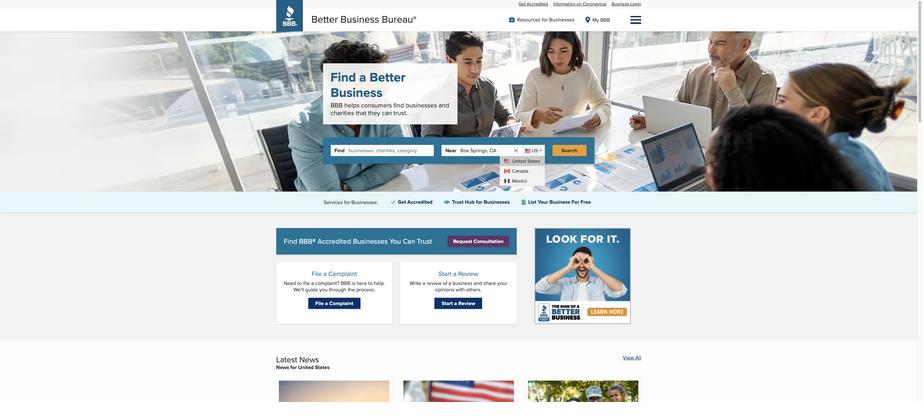 Task type: locate. For each thing, give the bounding box(es) containing it.
businesses
[[549, 16, 575, 23], [484, 199, 510, 206], [353, 236, 388, 247]]

1 horizontal spatial news
[[299, 354, 319, 366]]

business
[[453, 280, 472, 287]]

and inside find a better business bbb helps consumers find businesses and charities that they can trust.
[[439, 101, 449, 110]]

my bbb button
[[585, 16, 610, 24]]

1 vertical spatial review
[[459, 300, 475, 307]]

accredited
[[527, 1, 548, 7], [407, 199, 433, 206], [318, 236, 351, 247]]

find
[[394, 101, 404, 110]]

of
[[443, 280, 447, 287]]

others.
[[466, 286, 482, 294]]

1 horizontal spatial states
[[528, 158, 541, 165]]

information on coronavirus
[[553, 1, 607, 7]]

information
[[553, 1, 576, 7]]

complaint down through
[[329, 300, 354, 307]]

get accredited link
[[519, 1, 548, 7], [388, 197, 435, 208]]

bbb®
[[299, 236, 316, 247]]

0 horizontal spatial united
[[298, 364, 314, 372]]

1 horizontal spatial businesses
[[484, 199, 510, 206]]

0 horizontal spatial to
[[298, 280, 302, 287]]

search button
[[553, 145, 587, 156]]

bbb left is at the bottom
[[341, 280, 351, 287]]

1 horizontal spatial get accredited
[[519, 1, 548, 7]]

0 vertical spatial find
[[331, 68, 356, 87]]

on
[[577, 1, 582, 7]]

the
[[348, 286, 355, 294]]

your
[[538, 199, 548, 206]]

1 horizontal spatial get accredited link
[[519, 1, 548, 7]]

1 vertical spatial start
[[442, 300, 453, 307]]

bbb left helps
[[331, 101, 343, 110]]

is
[[352, 280, 355, 287]]

review for start a review write a review of a business and share your opinions with others.
[[458, 269, 478, 279]]

0 vertical spatial united
[[512, 158, 526, 165]]

united states
[[512, 158, 541, 165]]

start down opinions
[[442, 300, 453, 307]]

a up 'business'
[[453, 269, 457, 279]]

1 vertical spatial bbb
[[331, 101, 343, 110]]

1 vertical spatial complaint
[[329, 300, 354, 307]]

list
[[528, 199, 537, 206]]

helps
[[344, 101, 360, 110]]

find for business
[[331, 68, 356, 87]]

get accredited
[[519, 1, 548, 7], [398, 199, 433, 206]]

0 vertical spatial review
[[458, 269, 478, 279]]

1 vertical spatial find
[[335, 147, 345, 154]]

start for start a review write a review of a business and share your opinions with others.
[[439, 269, 452, 279]]

file
[[303, 280, 310, 287]]

trust
[[452, 199, 464, 206], [417, 236, 432, 247]]

states
[[528, 158, 541, 165], [315, 364, 330, 372]]

get accredited link for information on coronavirus "link"
[[519, 1, 548, 7]]

1 vertical spatial states
[[315, 364, 330, 372]]

canada
[[512, 168, 529, 175]]

you
[[319, 286, 328, 294]]

file a complaint link
[[308, 298, 361, 309]]

for
[[542, 16, 548, 23], [476, 199, 483, 206], [344, 199, 350, 206], [290, 364, 297, 372]]

trust right can
[[417, 236, 432, 247]]

review
[[427, 280, 442, 287]]

0 vertical spatial start
[[439, 269, 452, 279]]

2 vertical spatial find
[[284, 236, 297, 247]]

states down us field
[[528, 158, 541, 165]]

find
[[331, 68, 356, 87], [335, 147, 345, 154], [284, 236, 297, 247]]

complaint inside file a complaint need to file a complaint? bbb is here to help. we'll guide you through the process.
[[329, 269, 357, 279]]

1 vertical spatial businesses
[[484, 199, 510, 206]]

can
[[382, 108, 392, 118]]

trust hub for businesses link
[[442, 197, 512, 208]]

a right file
[[311, 280, 314, 287]]

a
[[359, 68, 366, 87], [324, 269, 327, 279], [453, 269, 457, 279], [311, 280, 314, 287], [423, 280, 425, 287], [449, 280, 451, 287], [325, 300, 328, 307], [454, 300, 457, 307]]

0 horizontal spatial businesses
[[353, 236, 388, 247]]

resources for businesses link
[[509, 16, 575, 23]]

1 horizontal spatial trust
[[452, 199, 464, 206]]

near
[[446, 147, 457, 154]]

veteran solute american flag image
[[403, 381, 514, 403]]

business
[[612, 1, 629, 7], [341, 12, 379, 26], [331, 83, 383, 102], [550, 199, 570, 206]]

complaint?
[[315, 280, 340, 287]]

a inside find a better business bbb helps consumers find businesses and charities that they can trust.
[[359, 68, 366, 87]]

businesses down information
[[549, 16, 575, 23]]

0 horizontal spatial get
[[398, 199, 406, 206]]

request consultation
[[453, 238, 504, 245]]

review down with
[[459, 300, 475, 307]]

request
[[453, 238, 472, 245]]

complaint
[[329, 269, 357, 279], [329, 300, 354, 307]]

businesses right hub
[[484, 199, 510, 206]]

0 vertical spatial get accredited link
[[519, 1, 548, 7]]

charities
[[331, 108, 354, 118]]

file inside file a complaint need to file a complaint? bbb is here to help. we'll guide you through the process.
[[312, 269, 322, 279]]

my bbb
[[593, 16, 610, 24]]

0 vertical spatial businesses
[[549, 16, 575, 23]]

businesses inside trust hub for businesses link
[[484, 199, 510, 206]]

united right latest
[[298, 364, 314, 372]]

2 vertical spatial bbb
[[341, 280, 351, 287]]

to left file
[[298, 280, 302, 287]]

to right here at left bottom
[[368, 280, 373, 287]]

Find search field
[[349, 145, 434, 156]]

canada option
[[500, 166, 545, 176]]

1 vertical spatial better
[[370, 68, 406, 87]]

united up canada
[[512, 158, 526, 165]]

0 horizontal spatial get accredited link
[[388, 197, 435, 208]]

0 horizontal spatial get accredited
[[398, 199, 433, 206]]

services
[[324, 199, 343, 206]]

0 vertical spatial bbb
[[601, 16, 610, 24]]

1 horizontal spatial united
[[512, 158, 526, 165]]

to
[[298, 280, 302, 287], [368, 280, 373, 287]]

0 vertical spatial better
[[311, 12, 338, 26]]

review up 'business'
[[458, 269, 478, 279]]

file for file a complaint need to file a complaint? bbb is here to help. we'll guide you through the process.
[[312, 269, 322, 279]]

0 horizontal spatial states
[[315, 364, 330, 372]]

0 vertical spatial and
[[439, 101, 449, 110]]

trust inside trust hub for businesses link
[[452, 199, 464, 206]]

file
[[312, 269, 322, 279], [315, 300, 324, 307]]

united states option
[[500, 156, 545, 166]]

and right businesses
[[439, 101, 449, 110]]

find a better business bbb helps consumers find businesses and charities that they can trust.
[[331, 68, 449, 118]]

find inside find a better business bbb helps consumers find businesses and charities that they can trust.
[[331, 68, 356, 87]]

start up of
[[439, 269, 452, 279]]

1 vertical spatial united
[[298, 364, 314, 372]]

services for businesses:
[[324, 199, 378, 206]]

trust hub for businesses
[[452, 199, 510, 206]]

complaint up is at the bottom
[[329, 269, 357, 279]]

2 horizontal spatial accredited
[[527, 1, 548, 7]]

0 vertical spatial trust
[[452, 199, 464, 206]]

file up complaint?
[[312, 269, 322, 279]]

0 horizontal spatial trust
[[417, 236, 432, 247]]

0 vertical spatial file
[[312, 269, 322, 279]]

0 horizontal spatial accredited
[[318, 236, 351, 247]]

a up complaint?
[[324, 269, 327, 279]]

1 vertical spatial get accredited link
[[388, 197, 435, 208]]

consultation
[[474, 238, 504, 245]]

here
[[357, 280, 367, 287]]

0 vertical spatial states
[[528, 158, 541, 165]]

file down "you"
[[315, 300, 324, 307]]

find bbb® accredited businesses you can trust
[[284, 236, 432, 247]]

and inside start a review write a review of a business and share your opinions with others.
[[474, 280, 482, 287]]

united
[[512, 158, 526, 165], [298, 364, 314, 372]]

businesses left "you"
[[353, 236, 388, 247]]

request consultation link
[[448, 236, 509, 247]]

we'll
[[294, 286, 304, 294]]

trust left hub
[[452, 199, 464, 206]]

free
[[581, 199, 591, 206]]

1 vertical spatial and
[[474, 280, 482, 287]]

1 horizontal spatial to
[[368, 280, 373, 287]]

0 vertical spatial complaint
[[329, 269, 357, 279]]

businesses
[[406, 101, 437, 110]]

states up airplane flying in a sunset sky image
[[315, 364, 330, 372]]

bureau
[[382, 12, 413, 26]]

businesses for trust hub for businesses
[[484, 199, 510, 206]]

0 vertical spatial accredited
[[527, 1, 548, 7]]

a down "you"
[[325, 300, 328, 307]]

latest
[[276, 354, 297, 366]]

Near field
[[461, 145, 510, 156]]

review inside start a review write a review of a business and share your opinions with others.
[[458, 269, 478, 279]]

1 vertical spatial file
[[315, 300, 324, 307]]

2 to from the left
[[368, 280, 373, 287]]

®
[[413, 13, 417, 24]]

search
[[562, 147, 578, 154]]

your
[[497, 280, 507, 287]]

1 horizontal spatial better
[[370, 68, 406, 87]]

a up helps
[[359, 68, 366, 87]]

start inside start a review write a review of a business and share your opinions with others.
[[439, 269, 452, 279]]

and
[[439, 101, 449, 110], [474, 280, 482, 287]]

list box containing united states
[[500, 156, 545, 186]]

share
[[484, 280, 496, 287]]

0 horizontal spatial and
[[439, 101, 449, 110]]

list box
[[500, 156, 545, 186]]

better
[[311, 12, 338, 26], [370, 68, 406, 87]]

0 vertical spatial get
[[519, 1, 526, 7]]

start a review write a review of a business and share your opinions with others.
[[410, 269, 507, 294]]

1 horizontal spatial and
[[474, 280, 482, 287]]

start
[[439, 269, 452, 279], [442, 300, 453, 307]]

bbb right my
[[601, 16, 610, 24]]

2 vertical spatial businesses
[[353, 236, 388, 247]]

complaint inside file a complaint link
[[329, 300, 354, 307]]

1 horizontal spatial accredited
[[407, 199, 433, 206]]

and left share
[[474, 280, 482, 287]]



Task type: describe. For each thing, give the bounding box(es) containing it.
start a review link
[[435, 298, 482, 309]]

look for it. the sign of a better business. click to learn more. image
[[535, 228, 631, 324]]

guide
[[305, 286, 318, 294]]

file for file a complaint
[[315, 300, 324, 307]]

1 vertical spatial get accredited
[[398, 199, 433, 206]]

united inside option
[[512, 158, 526, 165]]

latest news news for united states
[[276, 354, 330, 372]]

0 horizontal spatial news
[[276, 364, 289, 372]]

for
[[572, 199, 579, 206]]

mexico option
[[500, 176, 545, 186]]

you
[[390, 236, 401, 247]]

0 horizontal spatial better
[[311, 12, 338, 26]]

US field
[[522, 145, 545, 156]]

1 vertical spatial accredited
[[407, 199, 433, 206]]

all
[[636, 355, 641, 362]]

2 vertical spatial accredited
[[318, 236, 351, 247]]

that
[[356, 108, 367, 118]]

0 vertical spatial get accredited
[[519, 1, 548, 7]]

process.
[[356, 286, 375, 294]]

businesses:
[[352, 199, 378, 206]]

need
[[284, 280, 296, 287]]

for inside latest news news for united states
[[290, 364, 297, 372]]

with
[[456, 286, 465, 294]]

trust.
[[394, 108, 408, 118]]

a right of
[[449, 280, 451, 287]]

they
[[368, 108, 380, 118]]

view
[[623, 355, 634, 362]]

information on coronavirus link
[[553, 1, 607, 7]]

1 vertical spatial get
[[398, 199, 406, 206]]

business login link
[[612, 1, 641, 7]]

consumers
[[361, 101, 392, 110]]

list your business for free link
[[519, 197, 594, 208]]

start a review
[[442, 300, 475, 307]]

us
[[532, 147, 538, 154]]

airplane flying in a sunset sky image
[[279, 381, 389, 403]]

bbb inside find a better business bbb helps consumers find businesses and charities that they can trust.
[[331, 101, 343, 110]]

1 horizontal spatial get
[[519, 1, 526, 7]]

better business bureau ®
[[311, 12, 417, 26]]

file a complaint need to file a complaint? bbb is here to help. we'll guide you through the process.
[[284, 269, 385, 294]]

1 to from the left
[[298, 280, 302, 287]]

a down with
[[454, 300, 457, 307]]

and for better
[[439, 101, 449, 110]]

write
[[410, 280, 421, 287]]

businesses for find bbb® accredited businesses you can trust
[[353, 236, 388, 247]]

mexico
[[512, 178, 527, 185]]

opinions
[[435, 286, 455, 294]]

file a complaint
[[315, 300, 354, 307]]

resources for businesses
[[517, 16, 575, 23]]

business login
[[612, 1, 641, 7]]

can
[[403, 236, 415, 247]]

clear search image
[[513, 148, 519, 154]]

states inside option
[[528, 158, 541, 165]]

login
[[631, 1, 641, 7]]

bbb inside file a complaint need to file a complaint? bbb is here to help. we'll guide you through the process.
[[341, 280, 351, 287]]

list your business for free
[[528, 199, 591, 206]]

start for start a review
[[442, 300, 453, 307]]

and for review
[[474, 280, 482, 287]]

african american active duty military man holding young daughter smiling with wife image
[[528, 381, 639, 403]]

united inside latest news news for united states
[[298, 364, 314, 372]]

through
[[329, 286, 347, 294]]

states inside latest news news for united states
[[315, 364, 330, 372]]

find for businesses
[[284, 236, 297, 247]]

complaint for file a complaint need to file a complaint? bbb is here to help. we'll guide you through the process.
[[329, 269, 357, 279]]

view all link
[[623, 355, 641, 362]]

my
[[593, 16, 599, 24]]

get accredited link for trust hub for businesses link
[[388, 197, 435, 208]]

complaint for file a complaint
[[329, 300, 354, 307]]

1 vertical spatial trust
[[417, 236, 432, 247]]

business inside find a better business bbb helps consumers find businesses and charities that they can trust.
[[331, 83, 383, 102]]

resources
[[517, 16, 541, 23]]

review for start a review
[[459, 300, 475, 307]]

hub
[[465, 199, 475, 206]]

2 horizontal spatial businesses
[[549, 16, 575, 23]]

coronavirus
[[583, 1, 607, 7]]

help.
[[374, 280, 385, 287]]

view all
[[623, 355, 641, 362]]

a right write
[[423, 280, 425, 287]]

a group of young professionals reviewing sheets of graphs and charts. at the head of the table sits an older man overseeing the meeting. image
[[0, 31, 918, 192]]

better inside find a better business bbb helps consumers find businesses and charities that they can trust.
[[370, 68, 406, 87]]



Task type: vqa. For each thing, say whether or not it's contained in the screenshot.
bottommost Start
yes



